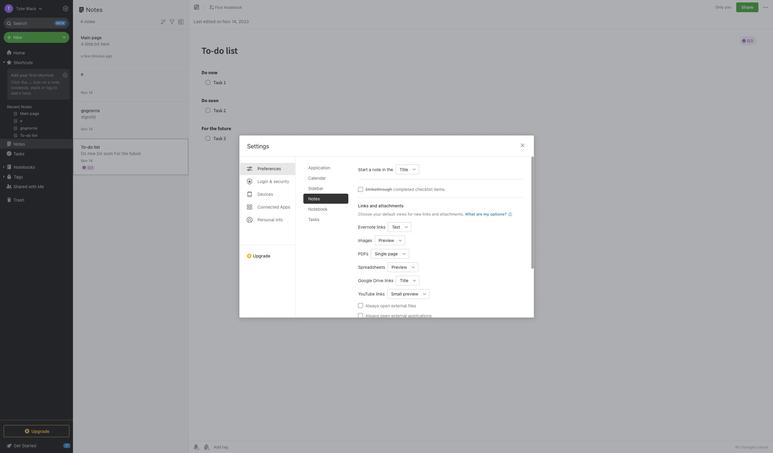 Task type: vqa. For each thing, say whether or not it's contained in the screenshot.
little
yes



Task type: locate. For each thing, give the bounding box(es) containing it.
0 horizontal spatial your
[[20, 73, 28, 78]]

a up tag
[[48, 80, 50, 85]]

tree
[[0, 48, 73, 420]]

Choose default view option for YouTube links field
[[388, 289, 430, 299]]

0 vertical spatial title
[[400, 167, 408, 172]]

always
[[366, 303, 379, 308], [366, 313, 379, 318]]

last
[[194, 19, 202, 24]]

links right drive
[[385, 278, 394, 283]]

what are my options?
[[466, 212, 507, 217]]

Choose default view option for PDFs field
[[371, 249, 409, 259]]

1 horizontal spatial tasks
[[308, 217, 320, 222]]

my
[[484, 212, 490, 217]]

notes up notes
[[86, 6, 103, 13]]

preview up "title" field at the bottom right of the page
[[392, 265, 407, 270]]

your up click the ...
[[20, 73, 28, 78]]

open up always open external applications
[[380, 303, 390, 308]]

a
[[81, 41, 84, 46]]

1 vertical spatial page
[[388, 251, 398, 257]]

do
[[88, 144, 93, 150]]

are
[[477, 212, 483, 217]]

notes inside note list element
[[86, 6, 103, 13]]

tags
[[14, 174, 23, 179]]

items.
[[434, 187, 446, 192]]

1 vertical spatial external
[[391, 313, 407, 318]]

0 horizontal spatial tab list
[[240, 157, 296, 318]]

0 vertical spatial preview
[[379, 238, 394, 243]]

1 vertical spatial the
[[122, 151, 128, 156]]

do down 'to-'
[[81, 151, 86, 156]]

youtube links
[[358, 292, 385, 297]]

title button right in on the top of the page
[[396, 165, 410, 174]]

always open external applications
[[366, 313, 432, 318]]

single
[[375, 251, 387, 257]]

title inside field
[[400, 278, 409, 283]]

ago
[[106, 54, 112, 58]]

external down 'always open external files'
[[391, 313, 407, 318]]

0 horizontal spatial notebook
[[224, 5, 242, 10]]

1 horizontal spatial notebook
[[308, 207, 328, 212]]

2 always from the top
[[366, 313, 379, 318]]

notebook,
[[11, 85, 29, 90]]

tree containing home
[[0, 48, 73, 420]]

1 vertical spatial title
[[400, 278, 409, 283]]

2 external from the top
[[391, 313, 407, 318]]

1 vertical spatial open
[[380, 313, 390, 318]]

shortcuts
[[14, 60, 33, 65]]

1 vertical spatial 14
[[89, 127, 93, 131]]

application tab
[[304, 163, 349, 173]]

1 vertical spatial upgrade
[[31, 429, 50, 434]]

and right links
[[370, 203, 378, 208]]

0 vertical spatial and
[[370, 203, 378, 208]]

note list element
[[73, 0, 189, 453]]

open down 'always open external files'
[[380, 313, 390, 318]]

title button down choose default view option for spreadsheets field
[[396, 276, 410, 286]]

0 horizontal spatial upgrade
[[31, 429, 50, 434]]

add
[[11, 73, 18, 78]]

0 vertical spatial the
[[21, 80, 27, 85]]

to-
[[81, 144, 88, 150]]

notebook
[[224, 5, 242, 10], [308, 207, 328, 212]]

open for always open external files
[[380, 303, 390, 308]]

title for start a note in the
[[400, 167, 408, 172]]

soon
[[104, 151, 113, 156]]

tab list containing application
[[304, 163, 353, 318]]

1 external from the top
[[391, 303, 407, 308]]

1 vertical spatial preview button
[[388, 262, 409, 272]]

preview button down the choose default view option for pdfs field
[[388, 262, 409, 272]]

1 nov 14 from the top
[[81, 90, 93, 95]]

close image
[[519, 142, 527, 149]]

1 vertical spatial always
[[366, 313, 379, 318]]

1 vertical spatial upgrade button
[[4, 425, 69, 438]]

0 vertical spatial upgrade button
[[240, 245, 296, 261]]

nov 14 for gngnsrns
[[81, 127, 93, 131]]

preview for spreadsheets
[[392, 265, 407, 270]]

1 vertical spatial on
[[42, 80, 47, 85]]

1 horizontal spatial tab list
[[304, 163, 353, 318]]

views
[[397, 212, 407, 217]]

first notebook button
[[208, 3, 244, 12]]

open for always open external applications
[[380, 313, 390, 318]]

1 horizontal spatial do
[[97, 151, 102, 156]]

nov 14 down the 'sfgnsfd'
[[81, 127, 93, 131]]

title inside "field"
[[400, 167, 408, 172]]

0 vertical spatial on
[[217, 19, 222, 24]]

page for main
[[92, 35, 102, 40]]

application
[[308, 165, 330, 170]]

stack
[[31, 85, 41, 90]]

and left attachments.
[[432, 212, 439, 217]]

upgrade button
[[240, 245, 296, 261], [4, 425, 69, 438]]

a left note
[[369, 167, 371, 172]]

single page
[[375, 251, 398, 257]]

the right for
[[122, 151, 128, 156]]

1 vertical spatial tasks
[[308, 217, 320, 222]]

preview button up single page button
[[375, 236, 396, 245]]

2 open from the top
[[380, 313, 390, 318]]

0 vertical spatial nov 14
[[81, 90, 93, 95]]

choose
[[358, 212, 372, 217]]

title for google drive links
[[400, 278, 409, 283]]

here.
[[22, 91, 32, 96]]

None search field
[[8, 18, 65, 29]]

2 vertical spatial the
[[387, 167, 393, 172]]

1 vertical spatial and
[[432, 212, 439, 217]]

14 down the 'sfgnsfd'
[[89, 127, 93, 131]]

nov left the 14,
[[223, 19, 231, 24]]

notebook up "tasks" tab
[[308, 207, 328, 212]]

1 open from the top
[[380, 303, 390, 308]]

page right single
[[388, 251, 398, 257]]

start
[[358, 167, 368, 172]]

1 horizontal spatial on
[[217, 19, 222, 24]]

0 vertical spatial tasks
[[13, 151, 24, 156]]

1 horizontal spatial upgrade button
[[240, 245, 296, 261]]

your
[[20, 73, 28, 78], [373, 212, 382, 217]]

preview
[[403, 292, 419, 297]]

add
[[11, 91, 18, 96]]

14 for e
[[89, 90, 93, 95]]

1 horizontal spatial your
[[373, 212, 382, 217]]

2 nov 14 from the top
[[81, 127, 93, 131]]

tasks
[[13, 151, 24, 156], [308, 217, 320, 222]]

2 14 from the top
[[89, 127, 93, 131]]

2 vertical spatial nov 14
[[81, 158, 93, 163]]

or
[[42, 85, 45, 90]]

first
[[215, 5, 223, 10]]

14 up the gngnsrns
[[89, 90, 93, 95]]

1 horizontal spatial upgrade
[[253, 254, 270, 259]]

2 do from the left
[[97, 151, 102, 156]]

nov 14
[[81, 90, 93, 95], [81, 127, 93, 131], [81, 158, 93, 163]]

0 horizontal spatial upgrade button
[[4, 425, 69, 438]]

nov
[[223, 19, 231, 24], [81, 90, 88, 95], [81, 127, 88, 131], [81, 158, 88, 163]]

a left few
[[81, 54, 83, 58]]

recent notes
[[7, 104, 32, 109]]

preview inside choose default view option for spreadsheets field
[[392, 265, 407, 270]]

1 horizontal spatial a
[[81, 54, 83, 58]]

preview up 'single page'
[[379, 238, 394, 243]]

here
[[101, 41, 110, 46]]

share button
[[737, 2, 759, 12]]

the right in on the top of the page
[[387, 167, 393, 172]]

expand notebooks image
[[2, 165, 6, 170]]

your down the links and attachments
[[373, 212, 382, 217]]

tab list
[[240, 157, 296, 318], [304, 163, 353, 318]]

Start a new note in the body or title. field
[[396, 165, 420, 174]]

2 vertical spatial 14
[[89, 158, 93, 163]]

external for files
[[391, 303, 407, 308]]

0 vertical spatial external
[[391, 303, 407, 308]]

small preview
[[391, 292, 419, 297]]

you
[[726, 5, 732, 10]]

group
[[0, 67, 73, 142]]

future
[[129, 151, 141, 156]]

apps
[[280, 205, 290, 210]]

in
[[382, 167, 386, 172]]

the inside note list element
[[122, 151, 128, 156]]

0 vertical spatial title button
[[396, 165, 410, 174]]

title button for google drive links
[[396, 276, 410, 286]]

images
[[358, 238, 373, 243]]

external for applications
[[391, 313, 407, 318]]

on inside note window element
[[217, 19, 222, 24]]

1 14 from the top
[[89, 90, 93, 95]]

title right in on the top of the page
[[400, 167, 408, 172]]

1 horizontal spatial the
[[122, 151, 128, 156]]

0 vertical spatial always
[[366, 303, 379, 308]]

Note Editor text field
[[189, 29, 774, 441]]

external up always open external applications
[[391, 303, 407, 308]]

options?
[[491, 212, 507, 217]]

new
[[414, 212, 422, 217]]

Search text field
[[8, 18, 65, 29]]

to-do list
[[81, 144, 100, 150]]

always for always open external files
[[366, 303, 379, 308]]

page inside button
[[388, 251, 398, 257]]

trash
[[13, 197, 24, 203]]

preview inside choose default view option for images field
[[379, 238, 394, 243]]

on up "or"
[[42, 80, 47, 85]]

do down list
[[97, 151, 102, 156]]

on right edited
[[217, 19, 222, 24]]

first notebook
[[215, 5, 242, 10]]

notes
[[86, 6, 103, 13], [21, 104, 32, 109], [13, 141, 25, 147], [308, 196, 320, 201]]

main page a little bit here
[[81, 35, 110, 46]]

0 horizontal spatial do
[[81, 151, 86, 156]]

0 vertical spatial open
[[380, 303, 390, 308]]

1 vertical spatial title button
[[396, 276, 410, 286]]

security
[[274, 179, 289, 184]]

nov 14 for e
[[81, 90, 93, 95]]

0 horizontal spatial tasks
[[13, 151, 24, 156]]

first
[[29, 73, 37, 78]]

last edited on nov 14, 2023
[[194, 19, 249, 24]]

notes down sidebar
[[308, 196, 320, 201]]

shared with me link
[[0, 182, 73, 191]]

0 vertical spatial a
[[81, 54, 83, 58]]

and
[[370, 203, 378, 208], [432, 212, 439, 217]]

always right always open external applications option
[[366, 313, 379, 318]]

1 vertical spatial a
[[48, 80, 50, 85]]

your for default
[[373, 212, 382, 217]]

14 up 0/3
[[89, 158, 93, 163]]

title
[[400, 167, 408, 172], [400, 278, 409, 283]]

title up small preview button
[[400, 278, 409, 283]]

0 vertical spatial notebook
[[224, 5, 242, 10]]

1 vertical spatial preview
[[392, 265, 407, 270]]

nov down e
[[81, 90, 88, 95]]

upgrade
[[253, 254, 270, 259], [31, 429, 50, 434]]

nov 14 up the gngnsrns
[[81, 90, 93, 95]]

2 horizontal spatial a
[[369, 167, 371, 172]]

0 horizontal spatial a
[[48, 80, 50, 85]]

your inside group
[[20, 73, 28, 78]]

0 vertical spatial page
[[92, 35, 102, 40]]

login & security
[[258, 179, 289, 184]]

always right always open external files option
[[366, 303, 379, 308]]

tasks up notebooks
[[13, 151, 24, 156]]

expand tags image
[[2, 174, 6, 179]]

1 horizontal spatial page
[[388, 251, 398, 257]]

nov 14 up 0/3
[[81, 158, 93, 163]]

0 vertical spatial 14
[[89, 90, 93, 95]]

preview button
[[375, 236, 396, 245], [388, 262, 409, 272]]

notes right "recent"
[[21, 104, 32, 109]]

single page button
[[371, 249, 400, 259]]

1 vertical spatial your
[[373, 212, 382, 217]]

0 horizontal spatial on
[[42, 80, 47, 85]]

3 14 from the top
[[89, 158, 93, 163]]

1 vertical spatial nov 14
[[81, 127, 93, 131]]

0 vertical spatial preview button
[[375, 236, 396, 245]]

page up bit
[[92, 35, 102, 40]]

notebook right first
[[224, 5, 242, 10]]

1 vertical spatial notebook
[[308, 207, 328, 212]]

tasks down "notebook" tab at the top of the page
[[308, 217, 320, 222]]

1 always from the top
[[366, 303, 379, 308]]

settings
[[247, 143, 269, 150]]

page inside main page a little bit here
[[92, 35, 102, 40]]

notebook inside button
[[224, 5, 242, 10]]

add tag image
[[203, 444, 210, 451]]

0 horizontal spatial page
[[92, 35, 102, 40]]

0 vertical spatial your
[[20, 73, 28, 78]]

the left the ... at left
[[21, 80, 27, 85]]

tab list containing preferences
[[240, 157, 296, 318]]

evernote
[[358, 225, 376, 230]]

2 horizontal spatial the
[[387, 167, 393, 172]]

1 do from the left
[[81, 151, 86, 156]]

14 for gngnsrns
[[89, 127, 93, 131]]

start a note in the
[[358, 167, 393, 172]]



Task type: describe. For each thing, give the bounding box(es) containing it.
tasks inside button
[[13, 151, 24, 156]]

all changes saved
[[736, 445, 769, 450]]

note window element
[[189, 0, 774, 453]]

notes link
[[0, 139, 73, 149]]

title button for start a note in the
[[396, 165, 410, 174]]

tag
[[46, 85, 52, 90]]

Choose default view option for Images field
[[375, 236, 406, 245]]

small preview button
[[388, 289, 420, 299]]

click
[[11, 80, 20, 85]]

evernote links
[[358, 225, 386, 230]]

3 nov 14 from the top
[[81, 158, 93, 163]]

group containing add your first shortcut
[[0, 67, 73, 142]]

page for single
[[388, 251, 398, 257]]

info
[[276, 217, 283, 222]]

links left "text" button
[[377, 225, 386, 230]]

notes inside group
[[21, 104, 32, 109]]

notes tab
[[304, 194, 349, 204]]

your for first
[[20, 73, 28, 78]]

trash link
[[0, 195, 73, 205]]

Choose default view option for Google Drive links field
[[396, 276, 420, 286]]

click the ...
[[11, 80, 32, 85]]

notebooks link
[[0, 162, 73, 172]]

only
[[716, 5, 724, 10]]

shortcut
[[38, 73, 54, 78]]

saved
[[758, 445, 769, 450]]

shortcuts button
[[0, 58, 73, 67]]

shared
[[13, 184, 27, 189]]

sidebar
[[308, 186, 324, 191]]

do now do soon for the future
[[81, 151, 141, 156]]

notebook tab
[[304, 204, 349, 214]]

tasks tab
[[304, 215, 349, 225]]

1 horizontal spatial and
[[432, 212, 439, 217]]

add a reminder image
[[193, 444, 200, 451]]

strikethrough
[[366, 187, 392, 192]]

what
[[466, 212, 476, 217]]

links and attachments
[[358, 203, 404, 208]]

me
[[38, 184, 44, 189]]

attachments.
[[440, 212, 464, 217]]

notes
[[84, 19, 95, 24]]

Choose default view option for Evernote links field
[[388, 222, 412, 232]]

calendar tab
[[304, 173, 349, 183]]

links down drive
[[376, 292, 385, 297]]

recent
[[7, 104, 20, 109]]

only you
[[716, 5, 732, 10]]

shared with me
[[13, 184, 44, 189]]

for
[[114, 151, 121, 156]]

...
[[28, 80, 32, 85]]

nov up 0/3
[[81, 158, 88, 163]]

tasks button
[[0, 149, 73, 159]]

notes inside tab
[[308, 196, 320, 201]]

now
[[88, 151, 96, 156]]

tab list for start a note in the
[[304, 163, 353, 318]]

home
[[13, 50, 25, 55]]

2 vertical spatial a
[[369, 167, 371, 172]]

on inside icon on a note, notebook, stack or tag to add it here.
[[42, 80, 47, 85]]

preview button for spreadsheets
[[388, 262, 409, 272]]

&
[[270, 179, 273, 184]]

few
[[84, 54, 90, 58]]

changes
[[742, 445, 757, 450]]

main
[[81, 35, 91, 40]]

to
[[54, 85, 57, 90]]

expand note image
[[193, 4, 201, 11]]

upgrade button inside tab list
[[240, 245, 296, 261]]

small
[[391, 292, 402, 297]]

a inside icon on a note, notebook, stack or tag to add it here.
[[48, 80, 50, 85]]

0 horizontal spatial and
[[370, 203, 378, 208]]

icon on a note, notebook, stack or tag to add it here.
[[11, 80, 60, 96]]

minutes
[[91, 54, 105, 58]]

a few minutes ago
[[81, 54, 112, 58]]

note,
[[51, 80, 60, 85]]

login
[[258, 179, 268, 184]]

tasks inside tab
[[308, 217, 320, 222]]

icon
[[33, 80, 41, 85]]

files
[[408, 303, 417, 308]]

14,
[[232, 19, 238, 24]]

note
[[373, 167, 381, 172]]

devices
[[258, 192, 273, 197]]

Choose default view option for Spreadsheets field
[[388, 262, 419, 272]]

Always open external files checkbox
[[358, 303, 363, 308]]

preferences
[[258, 166, 281, 171]]

little
[[85, 41, 93, 46]]

attachments
[[379, 203, 404, 208]]

notes up tasks button
[[13, 141, 25, 147]]

tab list for application
[[240, 157, 296, 318]]

Always open external applications checkbox
[[358, 313, 363, 318]]

nov inside note window element
[[223, 19, 231, 24]]

sfgnsfd
[[81, 114, 96, 119]]

text
[[392, 225, 400, 230]]

notebooks
[[14, 164, 35, 170]]

always for always open external applications
[[366, 313, 379, 318]]

list
[[94, 144, 100, 150]]

settings image
[[62, 5, 69, 12]]

strikethrough completed checklist items.
[[366, 187, 446, 192]]

nov down the 'sfgnsfd'
[[81, 127, 88, 131]]

calendar
[[308, 176, 326, 181]]

connected
[[258, 205, 279, 210]]

tags button
[[0, 172, 73, 182]]

Select909 checkbox
[[358, 187, 363, 192]]

0 vertical spatial upgrade
[[253, 254, 270, 259]]

gngnsrns sfgnsfd
[[81, 108, 100, 119]]

choose your default views for new links and attachments.
[[358, 212, 464, 217]]

for
[[408, 212, 413, 217]]

new button
[[4, 32, 69, 43]]

google drive links
[[358, 278, 394, 283]]

0 horizontal spatial the
[[21, 80, 27, 85]]

sidebar tab
[[304, 184, 349, 194]]

drive
[[374, 278, 384, 283]]

completed
[[394, 187, 414, 192]]

2023
[[239, 19, 249, 24]]

a inside note list element
[[81, 54, 83, 58]]

preview button for images
[[375, 236, 396, 245]]

edited
[[203, 19, 216, 24]]

preview for images
[[379, 238, 394, 243]]

links right new
[[423, 212, 431, 217]]

notebook inside tab
[[308, 207, 328, 212]]

always open external files
[[366, 303, 417, 308]]

links
[[358, 203, 369, 208]]

gngnsrns
[[81, 108, 100, 113]]



